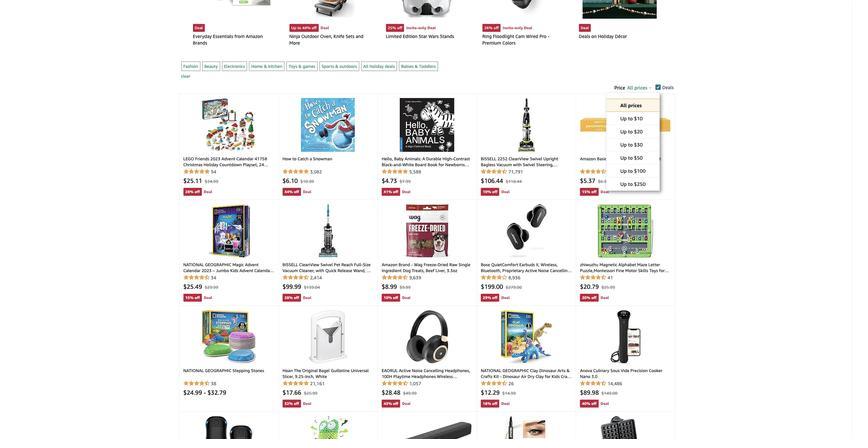 Task type: locate. For each thing, give the bounding box(es) containing it.
popover image
[[650, 87, 652, 89]]

0 horizontal spatial invite-
[[406, 25, 418, 30]]

off inside "deal: ring floodlight cam wired pro - premium colors;" element
[[494, 25, 499, 30]]

off for $12.29
[[492, 401, 498, 406]]

including
[[235, 168, 252, 173]]

8,936
[[509, 275, 521, 281]]

15% off down the $5.37
[[582, 189, 597, 194]]

deal: deals on holiday décor ; element
[[576, 0, 663, 42]]

off right 29%
[[492, 295, 498, 300]]

0 horizontal spatial 10% off
[[384, 295, 398, 300]]

25% off
[[388, 25, 402, 30]]

0 vertical spatial deals
[[579, 33, 590, 39]]

catch
[[298, 156, 309, 161]]

up left '$10'
[[621, 116, 627, 121]]

on
[[592, 33, 597, 39]]

2
[[254, 168, 256, 173]]

18%
[[483, 401, 491, 406]]

wand,
[[353, 268, 366, 273]]

40%
[[582, 401, 591, 406]]

0 horizontal spatial all
[[363, 64, 369, 69]]

1 horizontal spatial amazon
[[382, 262, 398, 267]]

0 vertical spatial -
[[548, 33, 550, 39]]

0 vertical spatial 44%
[[302, 25, 311, 30]]

white for $4.73
[[403, 162, 414, 167]]

$5.37 $6.32
[[580, 177, 609, 184]]

off for $8.99
[[393, 295, 398, 300]]

0 vertical spatial holiday
[[598, 33, 614, 39]]

28% down $25.11
[[185, 189, 194, 194]]

21,161
[[310, 381, 325, 387]]

invite-only deal timer inside deal: limited edition star wars stands; element
[[406, 25, 467, 30]]

brand
[[399, 262, 410, 267]]

44% down $6.10
[[285, 189, 293, 194]]

holiday right on
[[598, 33, 614, 39]]

- inside 'amazon brand - wag freeze-dried raw single ingredient dog treats, beef liver, 3.3oz'
[[411, 262, 413, 267]]

1 vertical spatial babies
[[390, 168, 403, 173]]

0 vertical spatial 10% off
[[483, 189, 498, 194]]

and left 8
[[194, 174, 201, 179]]

28% off for $25.11
[[185, 189, 200, 194]]

$25.99 down 21,161
[[304, 391, 318, 396]]

1 horizontal spatial 28% off
[[285, 295, 299, 300]]

0 vertical spatial all prices
[[627, 85, 648, 91]]

up up amazon basics parchment paper, 90 sq ft
[[621, 142, 627, 148]]

babies right deals
[[401, 64, 414, 69]]

deal: everyday essentials from amazon brands; element
[[190, 0, 277, 49]]

all left holiday
[[363, 64, 369, 69]]

to left $20
[[628, 129, 633, 135]]

1 horizontal spatial invite-only deal timer
[[503, 25, 564, 30]]

0 horizontal spatial 28%
[[185, 189, 194, 194]]

28% off down $99.99
[[285, 295, 299, 300]]

$12.29
[[481, 389, 500, 397]]

deals inside 'deal deals on holiday décor'
[[579, 33, 590, 39]]

1 vertical spatial 28%
[[285, 295, 293, 300]]

invite-only deal inside "deal: ring floodlight cam wired pro - premium colors;" element
[[503, 25, 533, 30]]

toys inside "toys & games" button
[[289, 64, 297, 69]]

0 vertical spatial 28%
[[185, 189, 194, 194]]

amazon inside 'amazon brand - wag freeze-dried raw single ingredient dog treats, beef liver, 3.3oz'
[[382, 262, 398, 267]]

and inside ninja outdoor oven, knife sets and more
[[356, 33, 364, 39]]

20% off
[[582, 295, 597, 300]]

all inside 'button'
[[363, 64, 369, 69]]

1 vertical spatial 15%
[[185, 295, 194, 300]]

learning
[[580, 280, 597, 285]]

invite- inside "deal: ring floodlight cam wired pro - premium colors;" element
[[503, 25, 515, 30]]

15% down the $25.49 in the left of the page
[[185, 295, 194, 300]]

white down the bagel
[[316, 374, 327, 379]]

up for up to 44% off
[[291, 25, 297, 30]]

for down letter on the right bottom of page
[[659, 268, 665, 273]]

up right 912
[[621, 168, 627, 174]]

off down $25.49 $29.99
[[195, 295, 200, 300]]

$25.99 down 41
[[602, 285, 615, 290]]

28% down $99.99
[[285, 295, 293, 300]]

$106.44
[[481, 177, 503, 184]]

hand warmers rechargeable 2 pack, mkg electric hand warmer, 20 hrs long lasting reusable handwarmers with 3 levels quick heat, portable pocket heater for camping, hunting, golf, women wen gift image
[[204, 416, 254, 440]]

& right sports
[[335, 64, 339, 69]]

amazon for $8.99
[[382, 262, 398, 267]]

0 horizontal spatial invite-only deal
[[406, 25, 436, 30]]

amazon up ingredient
[[382, 262, 398, 267]]

daily
[[205, 168, 215, 173]]

amazon basics parchment paper, 90 sq ft
[[580, 156, 661, 161]]

invite-only deal up cam
[[503, 25, 533, 30]]

and inside hello, baby animals: a durable high-contrast black-and-white board book for newborns and babies (high-contrast books)
[[382, 168, 389, 173]]

3198a,
[[315, 274, 328, 279]]

everyday
[[193, 33, 212, 39]]

0 vertical spatial babies
[[401, 64, 414, 69]]

deal for $20.79
[[601, 295, 609, 300]]

2 horizontal spatial -
[[548, 33, 550, 39]]

to for $10
[[628, 116, 633, 121]]

0 vertical spatial 15%
[[582, 189, 591, 194]]

$118.44
[[506, 179, 522, 184]]

all prices left popover icon
[[627, 85, 648, 91]]

off inside deal: limited edition star wars stands; element
[[397, 25, 402, 30]]

off right 41%
[[393, 189, 398, 194]]

$20.79
[[580, 283, 599, 290]]

up to $50
[[621, 155, 643, 161]]

off inside deal: ninja outdoor oven, knife sets and more; element
[[312, 25, 317, 30]]

1 vertical spatial pet
[[334, 262, 340, 267]]

10% off for $106.44
[[483, 189, 498, 194]]

1 vertical spatial contrast
[[416, 168, 433, 173]]

1 vertical spatial white
[[316, 374, 327, 379]]

prices up up to $10
[[628, 102, 642, 108]]

to left '$10'
[[628, 116, 633, 121]]

0 vertical spatial pet
[[206, 174, 213, 179]]

28% off down $25.11
[[185, 189, 200, 194]]

babies inside button
[[401, 64, 414, 69]]

dried
[[438, 262, 448, 267]]

ring
[[483, 33, 492, 39]]

invite-only deal timer up wired
[[503, 25, 564, 30]]

& down size in the bottom of the page
[[367, 268, 370, 273]]

checkbox image
[[656, 85, 661, 90]]

2 invite-only deal timer from the left
[[503, 25, 564, 30]]

1 vertical spatial holiday
[[204, 162, 218, 167]]

10% off for $8.99
[[384, 295, 398, 300]]

off down $99.99
[[294, 295, 299, 300]]

deal for $12.29
[[502, 401, 510, 406]]

1 horizontal spatial swivel
[[321, 262, 333, 267]]

invite-only deal inside deal: limited edition star wars stands; element
[[406, 25, 436, 30]]

2 horizontal spatial amazon
[[580, 156, 596, 161]]

décor
[[615, 33, 627, 39]]

premium
[[483, 40, 501, 46]]

1 invite-only deal timer from the left
[[406, 25, 467, 30]]

0 horizontal spatial swivel
[[283, 274, 295, 279]]

up left paper,
[[621, 155, 627, 161]]

54
[[211, 169, 216, 175]]

holiday up daily
[[204, 162, 218, 167]]

everyday essentials from amazon brands image
[[197, 0, 271, 6]]

only inside "deal: ring floodlight cam wired pro - premium colors;" element
[[515, 25, 523, 30]]

up left $20
[[621, 129, 627, 135]]

nano
[[580, 374, 591, 379]]

to left $30 at the right of page
[[628, 142, 633, 148]]

invite- up the edition
[[406, 25, 418, 30]]

babies inside hello, baby animals: a durable high-contrast black-and-white board book for newborns and babies (high-contrast books)
[[390, 168, 403, 173]]

up for up to $20
[[621, 129, 627, 135]]

to
[[298, 25, 301, 30], [628, 116, 633, 121], [628, 129, 633, 135], [628, 142, 633, 148], [628, 155, 633, 161], [293, 156, 297, 161], [628, 168, 633, 174], [628, 181, 633, 187]]

2 vertical spatial all
[[621, 102, 627, 108]]

off up "outdoor"
[[312, 25, 317, 30]]

1 vertical spatial -
[[411, 262, 413, 267]]

gifts
[[639, 280, 648, 285]]

price
[[615, 85, 625, 91]]

& inside "button"
[[335, 64, 339, 69]]

all prices up up to $10
[[621, 102, 642, 108]]

advent
[[222, 156, 235, 161]]

to left $250
[[628, 181, 633, 187]]

0 vertical spatial $25.99
[[602, 285, 615, 290]]

amazon right from at the top
[[246, 33, 263, 39]]

1 vertical spatial 10% off
[[384, 295, 398, 300]]

0 horizontal spatial only
[[418, 25, 427, 30]]

up inside deal: ninja outdoor oven, knife sets and more; element
[[291, 25, 297, 30]]

holiday inside lego friends 2023 advent calendar 41758 christmas holiday countdown playset, 24 collectible daily surprises including 2 mini- dolls and 8 pet figures
[[204, 162, 218, 167]]

0 horizontal spatial pet
[[206, 174, 213, 179]]

surprises
[[216, 168, 233, 173]]

holiday inside 'deal deals on holiday décor'
[[598, 33, 614, 39]]

to right how
[[293, 156, 297, 161]]

0 horizontal spatial 10%
[[384, 295, 392, 300]]

stones
[[251, 368, 264, 374]]

15% down the $5.37
[[582, 189, 591, 194]]

holiday
[[598, 33, 614, 39], [204, 162, 218, 167]]

to for $250
[[628, 181, 633, 187]]

44%
[[302, 25, 311, 30], [285, 189, 293, 194]]

cooker
[[649, 368, 663, 374]]

$25.99 inside $20.79 $25.99
[[602, 285, 615, 290]]

off down $5.37 $6.32
[[592, 189, 597, 194]]

1 vertical spatial all prices
[[621, 102, 642, 108]]

floodlight
[[493, 33, 514, 39]]

up for up to $10
[[621, 116, 627, 121]]

home
[[251, 64, 263, 69]]

2 only from the left
[[515, 25, 523, 30]]

up down up to $100
[[621, 181, 627, 187]]

- left wag
[[411, 262, 413, 267]]

$25.99 for $20.79
[[602, 285, 615, 290]]

$6.32
[[598, 179, 609, 184]]

amazon for $5.37
[[580, 156, 596, 161]]

$9.99
[[400, 285, 411, 290]]

off down $6.10 $10.99
[[294, 189, 299, 194]]

44% up "outdoor"
[[302, 25, 311, 30]]

1 horizontal spatial 10% off
[[483, 189, 498, 194]]

ninja outdoor oven, knife sets and more link
[[289, 33, 371, 46]]

1 horizontal spatial invite-
[[503, 25, 515, 30]]

invite-only deal for cam
[[503, 25, 533, 30]]

deal for $99.99
[[303, 295, 311, 300]]

swivel
[[321, 262, 333, 267], [283, 274, 295, 279]]

1 horizontal spatial 15%
[[582, 189, 591, 194]]

snowman
[[313, 156, 332, 161]]

0 vertical spatial 15% off
[[582, 189, 597, 194]]

off for $5.37
[[592, 189, 597, 194]]

1 horizontal spatial only
[[515, 25, 523, 30]]

invite- up floodlight
[[503, 25, 515, 30]]

2 horizontal spatial and
[[382, 168, 389, 173]]

2 horizontal spatial all
[[627, 85, 633, 91]]

1 horizontal spatial and
[[356, 33, 364, 39]]

0 vertical spatial all
[[363, 64, 369, 69]]

&
[[264, 64, 267, 69], [299, 64, 302, 69], [335, 64, 339, 69], [415, 64, 418, 69], [367, 268, 370, 273]]

white inside hoan the original bagel guillotine universal slicer, 9.25-inch, white
[[316, 374, 327, 379]]

1 horizontal spatial all
[[621, 102, 627, 108]]

toys left games
[[289, 64, 297, 69]]

off for $17.66
[[294, 401, 299, 406]]

to left $50
[[628, 155, 633, 161]]

1 horizontal spatial deals
[[663, 85, 674, 90]]

pet
[[206, 174, 213, 179], [334, 262, 340, 267]]

5,588
[[409, 169, 421, 175]]

0 horizontal spatial 15% off
[[185, 295, 200, 300]]

41%
[[384, 189, 392, 194]]

18% off
[[483, 401, 498, 406]]

2 invite-only deal from the left
[[503, 25, 533, 30]]

off down $8.99 $9.99
[[393, 295, 398, 300]]

0 horizontal spatial holiday
[[204, 162, 218, 167]]

44% off
[[285, 189, 299, 194]]

and inside lego friends 2023 advent calendar 41758 christmas holiday countdown playset, 24 collectible daily surprises including 2 mini- dolls and 8 pet figures
[[194, 174, 201, 179]]

off for $106.44
[[492, 189, 498, 194]]

all up up to $10
[[621, 102, 627, 108]]

pet up the quick
[[334, 262, 340, 267]]

0 horizontal spatial invite-only deal timer
[[406, 25, 467, 30]]

1 vertical spatial amazon
[[580, 156, 596, 161]]

oven,
[[320, 33, 332, 39]]

1 vertical spatial 15% off
[[185, 295, 200, 300]]

10% off down $8.99
[[384, 295, 398, 300]]

off down the $106.44
[[492, 189, 498, 194]]

contrast down the board at top left
[[416, 168, 433, 173]]

0 horizontal spatial -
[[204, 389, 206, 397]]

9.25-
[[295, 374, 305, 379]]

off right the 26% on the top right
[[494, 25, 499, 30]]

off right the '40%' on the bottom right of the page
[[592, 401, 597, 406]]

beauty
[[204, 64, 218, 69]]

invite-only deal timer
[[406, 25, 467, 30], [503, 25, 564, 30]]

15%
[[582, 189, 591, 194], [185, 295, 194, 300]]

zhiwuzhu magnetic alphabet maze letter puzzle,montessori fine motor skills toys for girls boys,education toys for preschool learning activities,travel toys gifts for toddler
[[580, 262, 671, 285]]

0 vertical spatial white
[[403, 162, 414, 167]]

up for up to $30
[[621, 142, 627, 148]]

off for $28.48
[[393, 401, 398, 406]]

1 horizontal spatial -
[[411, 262, 413, 267]]

deal for $28.48
[[402, 401, 411, 406]]

1 vertical spatial 44%
[[285, 189, 293, 194]]

prices left popover icon
[[635, 85, 648, 91]]

white inside hello, baby animals: a durable high-contrast black-and-white board book for newborns and babies (high-contrast books)
[[403, 162, 414, 167]]

for up books)
[[439, 162, 444, 167]]

1 vertical spatial $25.99
[[304, 391, 318, 396]]

contrast up newborns
[[454, 156, 470, 161]]

white up (high- on the left top of page
[[403, 162, 414, 167]]

off down $25.11 $34.99
[[195, 189, 200, 194]]

deals right checkbox icon
[[663, 85, 674, 90]]

1 horizontal spatial 15% off
[[582, 189, 597, 194]]

to up ninja
[[298, 25, 301, 30]]

1 only from the left
[[418, 25, 427, 30]]

dog
[[403, 268, 411, 273]]

babies down and-
[[390, 168, 403, 173]]

invite-only deal timer up wars
[[406, 25, 467, 30]]

up for up to $50
[[621, 155, 627, 161]]

1 horizontal spatial 44%
[[302, 25, 311, 30]]

& left games
[[299, 64, 302, 69]]

1 vertical spatial all
[[627, 85, 633, 91]]

pet right 8
[[206, 174, 213, 179]]

bagel
[[319, 368, 330, 374]]

1 vertical spatial and
[[382, 168, 389, 173]]

& for toys
[[299, 64, 302, 69]]

all right price
[[627, 85, 633, 91]]

imethod eyebrow pen - imethod eye brown makeup, eyebrow pencil with a micro-fork tip applicator creates natural looking brows effortlessly and stays on all day, dark brown image
[[505, 416, 548, 440]]

$32.79
[[208, 389, 226, 397]]

10%
[[483, 189, 491, 194], [384, 295, 392, 300]]

deals left on
[[579, 33, 590, 39]]

to left $100
[[628, 168, 633, 174]]

treats,
[[412, 268, 425, 273]]

& left toddlers
[[415, 64, 418, 69]]

1 vertical spatial swivel
[[283, 274, 295, 279]]

to for $100
[[628, 168, 633, 174]]

- right $24.99
[[204, 389, 206, 397]]

invite-only deal up limited edition star wars stands
[[406, 25, 436, 30]]

$4.73
[[382, 177, 397, 184]]

1 horizontal spatial contrast
[[454, 156, 470, 161]]

to inside deal: ninja outdoor oven, knife sets and more; element
[[298, 25, 301, 30]]

2 vertical spatial and
[[194, 174, 201, 179]]

invite-only deal timer inside "deal: ring floodlight cam wired pro - premium colors;" element
[[503, 25, 564, 30]]

to for 44%
[[298, 25, 301, 30]]

maze
[[637, 262, 648, 267]]

20%
[[582, 295, 591, 300]]

$25.99 inside the $17.66 $25.99
[[304, 391, 318, 396]]

beef
[[426, 268, 435, 273]]

- inside ring floodlight cam wired pro - premium colors
[[548, 33, 550, 39]]

deal for $25.49
[[204, 295, 212, 300]]

swivel down vacuum
[[283, 274, 295, 279]]

animals:
[[405, 156, 421, 161]]

off right 20%
[[592, 295, 597, 300]]

amazon left basics
[[580, 156, 596, 161]]

black-
[[382, 162, 394, 167]]

10% down the $106.44
[[483, 189, 491, 194]]

deal: ninja outdoor oven, knife sets and more; element
[[287, 0, 374, 49]]

1 vertical spatial 28% off
[[285, 295, 299, 300]]

1 horizontal spatial 28%
[[285, 295, 293, 300]]

only up cam
[[515, 25, 523, 30]]

off right 43%
[[393, 401, 398, 406]]

& right home
[[264, 64, 267, 69]]

1 horizontal spatial 10%
[[483, 189, 491, 194]]

$50
[[634, 155, 643, 161]]

hoan
[[283, 368, 293, 374]]

invite- for floodlight
[[503, 25, 515, 30]]

- right pro
[[548, 33, 550, 39]]

0 vertical spatial and
[[356, 33, 364, 39]]

43% off
[[384, 401, 398, 406]]

$4.73 $7.99
[[382, 177, 411, 184]]

off right 18%
[[492, 401, 498, 406]]

off right 32% on the left bottom of the page
[[294, 401, 299, 406]]

0 horizontal spatial 28% off
[[185, 189, 200, 194]]

1 invite-only deal from the left
[[406, 25, 436, 30]]

2 vertical spatial amazon
[[382, 262, 398, 267]]

amazon brand - wag freeze-dried raw single ingredient dog treats, beef liver, 3.3oz
[[382, 262, 471, 273]]

10% down $8.99
[[384, 295, 392, 300]]

1 horizontal spatial $25.99
[[602, 285, 615, 290]]

0 horizontal spatial amazon
[[246, 33, 263, 39]]

1 invite- from the left
[[406, 25, 418, 30]]

and right sets
[[356, 33, 364, 39]]

10% off down the $106.44
[[483, 189, 498, 194]]

the
[[294, 368, 301, 374]]

limited edition star wars stands link
[[386, 33, 467, 40]]

ring floodlight cam wired pro - premium colors image
[[486, 0, 560, 15]]

invite- for edition
[[406, 25, 418, 30]]

1 horizontal spatial pet
[[334, 262, 340, 267]]

0 vertical spatial 28% off
[[185, 189, 200, 194]]

10% off
[[483, 189, 498, 194], [384, 295, 398, 300]]

ring floodlight cam wired pro - premium colors
[[483, 33, 550, 46]]

ninja
[[289, 33, 300, 39]]

1 horizontal spatial invite-only deal
[[503, 25, 533, 30]]

to for $50
[[628, 155, 633, 161]]

swivel up the quick
[[321, 262, 333, 267]]

0 horizontal spatial 44%
[[285, 189, 293, 194]]

0 horizontal spatial white
[[316, 374, 327, 379]]

1 horizontal spatial white
[[403, 162, 414, 167]]

1 horizontal spatial holiday
[[598, 33, 614, 39]]

only
[[418, 25, 427, 30], [515, 25, 523, 30]]

up up ninja
[[291, 25, 297, 30]]

$28.48 $49.99
[[382, 389, 417, 397]]

41% off
[[384, 189, 398, 194]]

15% for $5.37
[[582, 189, 591, 194]]

15% off down the $25.49 in the left of the page
[[185, 295, 200, 300]]

invite- inside deal: limited edition star wars stands; element
[[406, 25, 418, 30]]

deal: ring floodlight cam wired pro - premium colors; element
[[480, 0, 567, 49]]

28% for $25.11
[[185, 189, 194, 194]]

only inside deal: limited edition star wars stands; element
[[418, 25, 427, 30]]

(high-
[[404, 168, 416, 173]]

0 vertical spatial amazon
[[246, 33, 263, 39]]

0 vertical spatial 10%
[[483, 189, 491, 194]]

only up star
[[418, 25, 427, 30]]

vacuum
[[283, 268, 298, 273]]

1 vertical spatial 10%
[[384, 295, 392, 300]]

to for $20
[[628, 129, 633, 135]]

2 vertical spatial -
[[204, 389, 206, 397]]

girls
[[580, 274, 589, 279]]

0 horizontal spatial 15%
[[185, 295, 194, 300]]

deal for $106.44
[[502, 189, 510, 194]]

2 invite- from the left
[[503, 25, 515, 30]]

28% for $99.99
[[285, 295, 293, 300]]

0 horizontal spatial deals
[[579, 33, 590, 39]]

and down black-
[[382, 168, 389, 173]]

deal for $8.99
[[402, 295, 411, 300]]

0 horizontal spatial and
[[194, 174, 201, 179]]

90
[[645, 156, 650, 161]]

0 horizontal spatial $25.99
[[304, 391, 318, 396]]

off right the 25%
[[397, 25, 402, 30]]



Task type: vqa. For each thing, say whether or not it's contained in the screenshot.


Task type: describe. For each thing, give the bounding box(es) containing it.
home & kitchen
[[251, 64, 283, 69]]

0 vertical spatial contrast
[[454, 156, 470, 161]]

$8.99
[[382, 283, 397, 290]]

release
[[338, 268, 352, 273]]

off for $199.00
[[492, 295, 498, 300]]

10% for $8.99
[[384, 295, 392, 300]]

boys,education
[[590, 274, 619, 279]]

off for $89.98
[[592, 401, 597, 406]]

fashion button
[[181, 61, 201, 71]]

liver,
[[436, 268, 446, 273]]

$25.99 for $17.66
[[304, 391, 318, 396]]

$25.49
[[183, 283, 202, 290]]

$199.00
[[481, 283, 503, 290]]

limited edition star wars stands image
[[397, 0, 457, 19]]

color
[[330, 274, 340, 279]]

for down motor
[[630, 274, 636, 279]]

deal inside deal everyday essentials from amazon brands
[[195, 25, 203, 30]]

everyday essentials from amazon brands link
[[193, 33, 274, 46]]

board
[[415, 162, 427, 167]]

up for up to $100
[[621, 168, 627, 174]]

& for sports
[[335, 64, 339, 69]]

up to 44% off
[[291, 25, 317, 30]]

countdown
[[220, 162, 242, 167]]

anova
[[580, 368, 592, 374]]

magnetic
[[600, 262, 618, 267]]

home & kitchen button
[[249, 61, 285, 71]]

precision
[[631, 368, 648, 374]]

deal for $199.00
[[502, 295, 510, 300]]

deals on holiday décor image
[[583, 0, 657, 19]]

0 horizontal spatial contrast
[[416, 168, 433, 173]]

26%
[[485, 25, 493, 30]]

introducing amazon fire tv soundbar, compact 2.0 speaker with dts virtual:x and dolby audio, easy setup image
[[382, 422, 473, 440]]

15% for $25.49
[[185, 295, 194, 300]]

original
[[302, 368, 318, 374]]

toys & games
[[289, 64, 315, 69]]

to for $30
[[628, 142, 633, 148]]

inch,
[[305, 374, 315, 379]]

clear
[[181, 74, 190, 79]]

toys down letter on the right bottom of page
[[650, 268, 658, 273]]

& for home
[[264, 64, 267, 69]]

$89.98 $149.00
[[580, 389, 618, 397]]

invite-only deal timer for wars
[[406, 25, 467, 30]]

high-
[[443, 156, 454, 161]]

43%
[[384, 401, 392, 406]]

vide
[[621, 368, 630, 374]]

15% off for $5.37
[[582, 189, 597, 194]]

off for $20.79
[[592, 295, 597, 300]]

$49.99
[[403, 391, 417, 396]]

$199.00 $279.00
[[481, 283, 522, 290]]

quick
[[326, 268, 337, 273]]

paper,
[[632, 156, 644, 161]]

hamilton beach belgian mini waffle maker with shade control, makes 2 at once, create personalized keto chaffles and hash browns, non-stick plates, compact design, stainless steel image
[[600, 416, 651, 440]]

letsmeet squeak dog toys stress release game for boredom, dog puzzle toy iq training, snuffle toys foraging instinct training suitable for small medium and large dogs image
[[301, 416, 355, 440]]

friends
[[195, 156, 209, 161]]

figures
[[214, 174, 228, 179]]

& inside bissell cleanview swivel pet reach full-size vacuum cleaner, with quick release wand, & swivel steering, 3198a, color may vary
[[367, 268, 370, 273]]

national geographic stepping stones
[[183, 368, 264, 374]]

calendar
[[236, 156, 254, 161]]

1 vertical spatial deals
[[663, 85, 674, 90]]

lego friends 2023 advent calendar 41758 christmas holiday countdown playset, 24 collectible daily surprises including 2 mini- dolls and 8 pet figures
[[183, 156, 267, 179]]

durable
[[426, 156, 442, 161]]

& for babies
[[415, 64, 418, 69]]

deal: limited edition star wars stands; element
[[383, 0, 470, 42]]

freeze-
[[424, 262, 438, 267]]

baby
[[394, 156, 404, 161]]

toys down fine
[[621, 274, 629, 279]]

32% off
[[285, 401, 299, 406]]

colors
[[503, 40, 516, 46]]

cleaner,
[[299, 268, 315, 273]]

brands
[[193, 40, 207, 46]]

3.0
[[592, 374, 598, 379]]

invite-only deal for star
[[406, 25, 436, 30]]

15% off for $25.49
[[185, 295, 200, 300]]

0 vertical spatial prices
[[635, 85, 648, 91]]

puzzle,montessori
[[580, 268, 615, 273]]

how
[[283, 156, 291, 161]]

outdoors
[[340, 64, 357, 69]]

deal inside 'deal deals on holiday décor'
[[581, 25, 589, 30]]

white for $17.66
[[316, 374, 327, 379]]

to for catch
[[293, 156, 297, 161]]

bissell cleanview swivel pet reach full-size vacuum cleaner, with quick release wand, & swivel steering, 3198a, color may vary
[[283, 262, 371, 279]]

pro
[[540, 33, 547, 39]]

ninja outdoor oven, knife sets and more image
[[293, 0, 367, 17]]

deal for $17.66
[[303, 401, 311, 406]]

912
[[608, 169, 616, 175]]

off for $4.73
[[393, 189, 398, 194]]

$28.48
[[382, 389, 401, 397]]

deal for $89.98
[[601, 401, 609, 406]]

0 vertical spatial swivel
[[321, 262, 333, 267]]

only for star
[[418, 25, 427, 30]]

star
[[419, 33, 427, 39]]

may
[[341, 274, 349, 279]]

deal timer
[[321, 25, 371, 30]]

with
[[316, 268, 324, 273]]

wars
[[429, 33, 439, 39]]

vary
[[350, 274, 359, 279]]

toddlers
[[419, 64, 436, 69]]

cam
[[516, 33, 525, 39]]

off for $25.49
[[195, 295, 200, 300]]

deal for $6.10
[[303, 189, 311, 194]]

1,057
[[409, 381, 421, 387]]

up for up to $250
[[621, 181, 627, 187]]

deal for $5.37
[[601, 189, 609, 194]]

hoan the original bagel guillotine universal slicer, 9.25-inch, white
[[283, 368, 369, 379]]

for inside hello, baby animals: a durable high-contrast black-and-white board book for newborns and babies (high-contrast books)
[[439, 162, 444, 167]]

toys left gifts
[[629, 280, 638, 285]]

books)
[[434, 168, 447, 173]]

up to $100
[[621, 168, 646, 174]]

off for $6.10
[[294, 189, 299, 194]]

$24.99
[[183, 389, 202, 397]]

pet inside lego friends 2023 advent calendar 41758 christmas holiday countdown playset, 24 collectible daily surprises including 2 mini- dolls and 8 pet figures
[[206, 174, 213, 179]]

for down preschool
[[649, 280, 655, 285]]

$100
[[634, 168, 646, 174]]

28% off for $99.99
[[285, 295, 299, 300]]

$30
[[634, 142, 643, 148]]

sports & outdoors button
[[319, 61, 359, 71]]

1 vertical spatial prices
[[628, 102, 642, 108]]

preschool
[[637, 274, 656, 279]]

electronics button
[[222, 61, 247, 71]]

10% for $106.44
[[483, 189, 491, 194]]

invite-only deal timer for wired
[[503, 25, 564, 30]]

babies & toddlers button
[[399, 61, 438, 71]]

off for $99.99
[[294, 295, 299, 300]]

raw
[[450, 262, 458, 267]]

single
[[459, 262, 471, 267]]

14,486
[[608, 381, 622, 387]]

playset,
[[243, 162, 258, 167]]

$20
[[634, 129, 643, 135]]

only for cam
[[515, 25, 523, 30]]

34
[[211, 275, 216, 281]]

all holiday deals button
[[361, 61, 397, 71]]

pet inside bissell cleanview swivel pet reach full-size vacuum cleaner, with quick release wand, & swivel steering, 3198a, color may vary
[[334, 262, 340, 267]]

up to $20
[[621, 129, 643, 135]]

ninja outdoor oven, knife sets and more
[[289, 33, 364, 46]]

culinary
[[594, 368, 610, 374]]

geographic
[[205, 368, 231, 374]]

2023
[[210, 156, 220, 161]]

44% inside deal: ninja outdoor oven, knife sets and more; element
[[302, 25, 311, 30]]

alphabet
[[619, 262, 636, 267]]

size
[[363, 262, 371, 267]]

off for $25.11
[[195, 189, 200, 194]]

deal for $25.11
[[204, 189, 212, 194]]

26
[[509, 381, 514, 387]]

fine
[[616, 268, 624, 273]]

motor
[[626, 268, 637, 273]]

$6.10
[[283, 177, 298, 184]]

deal for $4.73
[[402, 189, 411, 194]]

$6.10 $10.99
[[283, 177, 314, 184]]

amazon inside deal everyday essentials from amazon brands
[[246, 33, 263, 39]]

from
[[235, 33, 245, 39]]

3,082
[[310, 169, 322, 175]]

slicer,
[[283, 374, 294, 379]]



